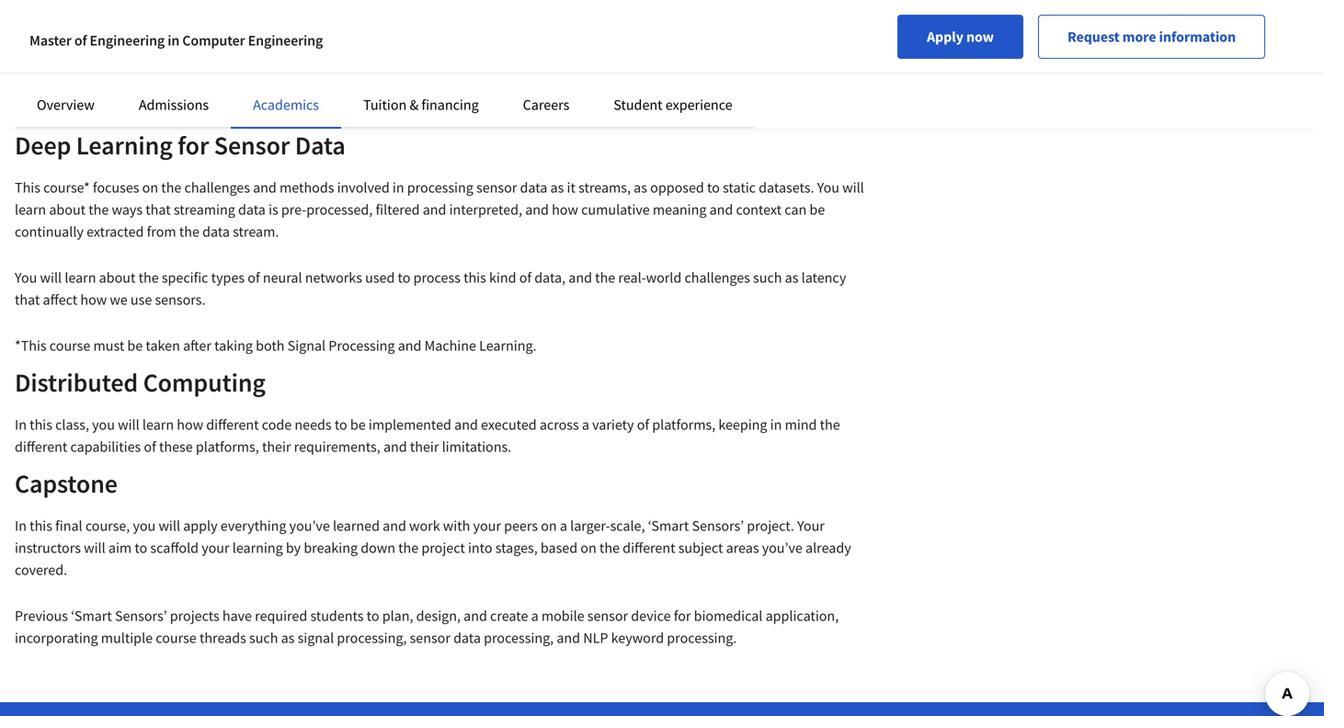 Task type: vqa. For each thing, say whether or not it's contained in the screenshot.
right Professional
no



Task type: locate. For each thing, give the bounding box(es) containing it.
capabilities
[[70, 438, 141, 456]]

latency
[[801, 268, 846, 287]]

1 vertical spatial networks
[[305, 268, 362, 287]]

for up processing.
[[674, 607, 691, 625]]

course, up aim
[[85, 517, 130, 535]]

2 vertical spatial in
[[15, 517, 27, 535]]

1 horizontal spatial on
[[541, 517, 557, 535]]

continually
[[15, 223, 84, 241]]

be inside in this class, you will learn how different code needs to be implemented and executed across a variety of platforms, keeping in mind the different capabilities of these platforms, their requirements, and their limitations.
[[350, 416, 366, 434]]

in inside 'in this final course, you will apply everything you've learned and work with your peers on a larger-scale, 'smart sensors' project. your instructors will aim to scaffold your learning by breaking down the project into stages, based on the different subject areas you've already covered.'
[[15, 517, 27, 535]]

0 horizontal spatial that
[[15, 291, 40, 309]]

different down "class,"
[[15, 438, 67, 456]]

and up tuition
[[370, 55, 394, 74]]

be up requirements,
[[350, 416, 366, 434]]

and down static
[[709, 200, 733, 219]]

cumulative
[[581, 200, 650, 219]]

sensors' up subject
[[692, 517, 744, 535]]

2 vertical spatial sensor
[[410, 629, 450, 647]]

2 vertical spatial neural
[[263, 268, 302, 287]]

will inside the you will learn about the specific types of neural networks used to process this kind of data, and the real-world challenges such as latency that affect how we use sensors.
[[40, 268, 62, 287]]

course, inside in this course, you will learn how to use fpga architecture and algorithms for deep neural network learning. you will gain an overview of the specialized hardware devices being used to implement deep neural networks across a broad range of industries and applications, and why fpga systems are the natural choice in many of these instances.
[[55, 55, 100, 74]]

challenges up streaming
[[184, 178, 250, 197]]

in inside this course* focuses on the challenges and methods involved in processing sensor data as it streams, as opposed to static datasets. you will learn about the ways that streaming data is pre-processed, filtered and interpreted, and how cumulative meaning and context can be continually extracted from the data stream.
[[393, 178, 404, 197]]

0 horizontal spatial 'smart
[[71, 607, 112, 625]]

in for in this class, you will learn how different code needs to be implemented and executed across a variety of platforms, keeping in mind the different capabilities of these platforms, their requirements, and their limitations.
[[15, 416, 27, 434]]

1 horizontal spatial processing,
[[484, 629, 554, 647]]

'smart up incorporating
[[71, 607, 112, 625]]

2 vertical spatial be
[[350, 416, 366, 434]]

about down course* in the top of the page
[[49, 200, 86, 219]]

1 horizontal spatial networks
[[429, 77, 486, 96]]

1 vertical spatial across
[[540, 416, 579, 434]]

to right aim
[[135, 539, 147, 557]]

sensors'
[[692, 517, 744, 535], [115, 607, 167, 625]]

1 horizontal spatial different
[[206, 416, 259, 434]]

now
[[966, 28, 994, 46]]

1 vertical spatial about
[[99, 268, 136, 287]]

you up 'industries'
[[673, 55, 696, 74]]

0 vertical spatial that
[[146, 200, 171, 219]]

0 horizontal spatial about
[[49, 200, 86, 219]]

keyword
[[611, 629, 664, 647]]

1 horizontal spatial 'smart
[[648, 517, 689, 535]]

systems
[[50, 99, 100, 118]]

to inside in this class, you will learn how different code needs to be implemented and executed across a variety of platforms, keeping in mind the different capabilities of these platforms, their requirements, and their limitations.
[[335, 416, 347, 434]]

0 horizontal spatial neural
[[263, 268, 302, 287]]

on inside this course* focuses on the challenges and methods involved in processing sensor data as it streams, as opposed to static datasets. you will learn about the ways that streaming data is pre-processed, filtered and interpreted, and how cumulative meaning and context can be continually extracted from the data stream.
[[142, 178, 158, 197]]

and down mobile
[[557, 629, 580, 647]]

2 vertical spatial you
[[15, 268, 37, 287]]

of up why
[[830, 55, 842, 74]]

we
[[110, 291, 128, 309]]

1 in from the top
[[15, 55, 27, 74]]

0 vertical spatial deep
[[486, 55, 517, 74]]

in left mind
[[770, 416, 782, 434]]

this
[[30, 55, 52, 74], [463, 268, 486, 287], [30, 416, 52, 434], [30, 517, 52, 535]]

1 horizontal spatial you
[[673, 55, 696, 74]]

network
[[562, 55, 613, 74]]

1 vertical spatial use
[[131, 291, 152, 309]]

and inside the you will learn about the specific types of neural networks used to process this kind of data, and the real-world challenges such as latency that affect how we use sensors.
[[568, 268, 592, 287]]

in inside in this course, you will learn how to use fpga architecture and algorithms for deep neural network learning. you will gain an overview of the specialized hardware devices being used to implement deep neural networks across a broad range of industries and applications, and why fpga systems are the natural choice in many of these instances.
[[15, 55, 27, 74]]

to inside 'in this final course, you will apply everything you've learned and work with your peers on a larger-scale, 'smart sensors' project. your instructors will aim to scaffold your learning by breaking down the project into stages, based on the different subject areas you've already covered.'
[[135, 539, 147, 557]]

to left process
[[398, 268, 410, 287]]

this inside in this course, you will learn how to use fpga architecture and algorithms for deep neural network learning. you will gain an overview of the specialized hardware devices being used to implement deep neural networks across a broad range of industries and applications, and why fpga systems are the natural choice in many of these instances.
[[30, 55, 52, 74]]

fpga up specialized
[[15, 6, 73, 38]]

of
[[74, 31, 87, 50], [830, 55, 842, 74], [618, 77, 631, 96], [290, 99, 303, 118], [248, 268, 260, 287], [519, 268, 532, 287], [637, 416, 649, 434], [144, 438, 156, 456]]

1 vertical spatial deep
[[353, 77, 383, 96]]

1 horizontal spatial platforms,
[[652, 416, 715, 434]]

for right algorithms
[[466, 55, 483, 74]]

0 vertical spatial you've
[[289, 517, 330, 535]]

0 horizontal spatial your
[[202, 539, 229, 557]]

1 vertical spatial such
[[249, 629, 278, 647]]

will up capabilities
[[118, 416, 140, 434]]

across right executed
[[540, 416, 579, 434]]

1 vertical spatial on
[[541, 517, 557, 535]]

2 horizontal spatial sensor
[[587, 607, 628, 625]]

processing
[[407, 178, 473, 197]]

learn inside in this course, you will learn how to use fpga architecture and algorithms for deep neural network learning. you will gain an overview of the specialized hardware devices being used to implement deep neural networks across a broad range of industries and applications, and why fpga systems are the natural choice in many of these instances.
[[153, 55, 185, 74]]

down
[[361, 539, 395, 557]]

for
[[466, 55, 483, 74], [178, 129, 209, 161], [674, 607, 691, 625]]

many
[[253, 99, 288, 118]]

about up we
[[99, 268, 136, 287]]

2 vertical spatial fpga
[[15, 99, 47, 118]]

learn inside in this class, you will learn how different code needs to be implemented and executed across a variety of platforms, keeping in mind the different capabilities of these platforms, their requirements, and their limitations.
[[142, 416, 174, 434]]

1 horizontal spatial for
[[466, 55, 483, 74]]

to left static
[[707, 178, 720, 197]]

a inside previous 'smart sensors' projects have required students to plan, design, and create a mobile sensor device for biomedical application, incorporating multiple course threads such as signal processing, sensor data processing, and nlp keyword processing.
[[531, 607, 538, 625]]

your
[[797, 517, 825, 535]]

the right mind
[[820, 416, 840, 434]]

for down choice
[[178, 129, 209, 161]]

you inside the you will learn about the specific types of neural networks used to process this kind of data, and the real-world challenges such as latency that affect how we use sensors.
[[15, 268, 37, 287]]

threads
[[199, 629, 246, 647]]

will inside this course* focuses on the challenges and methods involved in processing sensor data as it streams, as opposed to static datasets. you will learn about the ways that streaming data is pre-processed, filtered and interpreted, and how cumulative meaning and context can be continually extracted from the data stream.
[[842, 178, 864, 197]]

your
[[473, 517, 501, 535], [202, 539, 229, 557]]

capstone
[[15, 468, 118, 500]]

1 processing, from the left
[[337, 629, 407, 647]]

1 vertical spatial different
[[15, 438, 67, 456]]

0 horizontal spatial engineering
[[90, 31, 165, 50]]

your up into
[[473, 517, 501, 535]]

you for course,
[[103, 55, 126, 74]]

for inside in this course, you will learn how to use fpga architecture and algorithms for deep neural network learning. you will gain an overview of the specialized hardware devices being used to implement deep neural networks across a broad range of industries and applications, and why fpga systems are the natural choice in many of these instances.
[[466, 55, 483, 74]]

0 horizontal spatial on
[[142, 178, 158, 197]]

of right range
[[618, 77, 631, 96]]

is
[[269, 200, 278, 219]]

1 horizontal spatial engineering
[[248, 31, 323, 50]]

2 horizontal spatial be
[[810, 200, 825, 219]]

scaffold
[[150, 539, 199, 557]]

this inside the you will learn about the specific types of neural networks used to process this kind of data, and the real-world challenges such as latency that affect how we use sensors.
[[463, 268, 486, 287]]

used up many
[[234, 77, 263, 96]]

this
[[15, 178, 40, 197]]

how
[[187, 55, 214, 74], [552, 200, 578, 219], [80, 291, 107, 309], [177, 416, 203, 434]]

in inside in this class, you will learn how different code needs to be implemented and executed across a variety of platforms, keeping in mind the different capabilities of these platforms, their requirements, and their limitations.
[[770, 416, 782, 434]]

0 vertical spatial platforms,
[[652, 416, 715, 434]]

as inside the you will learn about the specific types of neural networks used to process this kind of data, and the real-world challenges such as latency that affect how we use sensors.
[[785, 268, 799, 287]]

used
[[234, 77, 263, 96], [365, 268, 395, 287]]

0 horizontal spatial sensor
[[410, 629, 450, 647]]

more
[[1122, 28, 1156, 46]]

sensor inside this course* focuses on the challenges and methods involved in processing sensor data as it streams, as opposed to static datasets. you will learn about the ways that streaming data is pre-processed, filtered and interpreted, and how cumulative meaning and context can be continually extracted from the data stream.
[[476, 178, 517, 197]]

learn inside the you will learn about the specific types of neural networks used to process this kind of data, and the real-world challenges such as latency that affect how we use sensors.
[[65, 268, 96, 287]]

0 horizontal spatial used
[[234, 77, 263, 96]]

0 vertical spatial used
[[234, 77, 263, 96]]

course up 'distributed'
[[49, 337, 90, 355]]

2 processing, from the left
[[484, 629, 554, 647]]

keeping
[[718, 416, 767, 434]]

0 horizontal spatial processing,
[[337, 629, 407, 647]]

overview
[[37, 96, 95, 114]]

0 vertical spatial challenges
[[184, 178, 250, 197]]

extracted
[[87, 223, 144, 241]]

0 vertical spatial different
[[206, 416, 259, 434]]

networks down algorithms
[[429, 77, 486, 96]]

how left we
[[80, 291, 107, 309]]

breaking
[[304, 539, 358, 557]]

0 vertical spatial course,
[[55, 55, 100, 74]]

final
[[55, 517, 82, 535]]

how inside in this course, you will learn how to use fpga architecture and algorithms for deep neural network learning. you will gain an overview of the specialized hardware devices being used to implement deep neural networks across a broad range of industries and applications, and why fpga systems are the natural choice in many of these instances.
[[187, 55, 214, 74]]

processing, down create
[[484, 629, 554, 647]]

careers
[[523, 96, 569, 114]]

a up based
[[560, 517, 567, 535]]

will right datasets.
[[842, 178, 864, 197]]

1 vertical spatial that
[[15, 291, 40, 309]]

course down projects
[[156, 629, 197, 647]]

in left computer
[[168, 31, 179, 50]]

you
[[103, 55, 126, 74], [92, 416, 115, 434], [133, 517, 156, 535]]

different inside 'in this final course, you will apply everything you've learned and work with your peers on a larger-scale, 'smart sensors' project. your instructors will aim to scaffold your learning by breaking down the project into stages, based on the different subject areas you've already covered.'
[[623, 539, 675, 557]]

in up instructors
[[15, 517, 27, 535]]

1 vertical spatial your
[[202, 539, 229, 557]]

1 vertical spatial you
[[92, 416, 115, 434]]

implement
[[282, 77, 350, 96]]

1 vertical spatial neural
[[386, 77, 426, 96]]

you right datasets.
[[817, 178, 839, 197]]

a inside in this course, you will learn how to use fpga architecture and algorithms for deep neural network learning. you will gain an overview of the specialized hardware devices being used to implement deep neural networks across a broad range of industries and applications, and why fpga systems are the natural choice in many of these instances.
[[531, 77, 539, 96]]

0 horizontal spatial networks
[[305, 268, 362, 287]]

0 vertical spatial across
[[489, 77, 528, 96]]

0 horizontal spatial across
[[489, 77, 528, 96]]

such down the required
[[249, 629, 278, 647]]

processing,
[[337, 629, 407, 647], [484, 629, 554, 647]]

*this
[[15, 337, 47, 355]]

the left real-
[[595, 268, 615, 287]]

this for your
[[30, 517, 52, 535]]

you
[[673, 55, 696, 74], [817, 178, 839, 197], [15, 268, 37, 287]]

as up cumulative
[[634, 178, 647, 197]]

a left variety
[[582, 416, 589, 434]]

0 horizontal spatial their
[[262, 438, 291, 456]]

you inside this course* focuses on the challenges and methods involved in processing sensor data as it streams, as opposed to static datasets. you will learn about the ways that streaming data is pre-processed, filtered and interpreted, and how cumulative meaning and context can be continually extracted from the data stream.
[[817, 178, 839, 197]]

about inside the you will learn about the specific types of neural networks used to process this kind of data, and the real-world challenges such as latency that affect how we use sensors.
[[99, 268, 136, 287]]

on
[[142, 178, 158, 197], [541, 517, 557, 535], [580, 539, 597, 557]]

this inside 'in this final course, you will apply everything you've learned and work with your peers on a larger-scale, 'smart sensors' project. your instructors will aim to scaffold your learning by breaking down the project into stages, based on the different subject areas you've already covered.'
[[30, 517, 52, 535]]

0 vertical spatial on
[[142, 178, 158, 197]]

previous 'smart sensors' projects have required students to plan, design, and create a mobile sensor device for biomedical application, incorporating multiple course threads such as signal processing, sensor data processing, and nlp keyword processing.
[[15, 607, 839, 647]]

nlp
[[583, 629, 608, 647]]

'smart inside 'in this final course, you will apply everything you've learned and work with your peers on a larger-scale, 'smart sensors' project. your instructors will aim to scaffold your learning by breaking down the project into stages, based on the different subject areas you've already covered.'
[[648, 517, 689, 535]]

on down larger-
[[580, 539, 597, 557]]

across inside in this course, you will learn how to use fpga architecture and algorithms for deep neural network learning. you will gain an overview of the specialized hardware devices being used to implement deep neural networks across a broad range of industries and applications, and why fpga systems are the natural choice in many of these instances.
[[489, 77, 528, 96]]

used inside in this course, you will learn how to use fpga architecture and algorithms for deep neural network learning. you will gain an overview of the specialized hardware devices being used to implement deep neural networks across a broad range of industries and applications, and why fpga systems are the natural choice in many of these instances.
[[234, 77, 263, 96]]

0 vertical spatial your
[[473, 517, 501, 535]]

learn up affect
[[65, 268, 96, 287]]

0 vertical spatial in
[[15, 55, 27, 74]]

'smart up subject
[[648, 517, 689, 535]]

multiple
[[101, 629, 153, 647]]

3 in from the top
[[15, 517, 27, 535]]

0 vertical spatial about
[[49, 200, 86, 219]]

computer
[[182, 31, 245, 50]]

neural inside the you will learn about the specific types of neural networks used to process this kind of data, and the real-world challenges such as latency that affect how we use sensors.
[[263, 268, 302, 287]]

0 horizontal spatial course
[[49, 337, 90, 355]]

2 their from the left
[[410, 438, 439, 456]]

use inside in this course, you will learn how to use fpga architecture and algorithms for deep neural network learning. you will gain an overview of the specialized hardware devices being used to implement deep neural networks across a broad range of industries and applications, and why fpga systems are the natural choice in many of these instances.
[[233, 55, 254, 74]]

that up the from
[[146, 200, 171, 219]]

processing, down plan,
[[337, 629, 407, 647]]

1 vertical spatial be
[[127, 337, 143, 355]]

filtered
[[376, 200, 420, 219]]

you've down project.
[[762, 539, 803, 557]]

that left affect
[[15, 291, 40, 309]]

2 in from the top
[[15, 416, 27, 434]]

their down implemented
[[410, 438, 439, 456]]

1 horizontal spatial challenges
[[685, 268, 750, 287]]

to left plan,
[[367, 607, 379, 625]]

these inside in this class, you will learn how different code needs to be implemented and executed across a variety of platforms, keeping in mind the different capabilities of these platforms, their requirements, and their limitations.
[[159, 438, 193, 456]]

1 vertical spatial for
[[178, 129, 209, 161]]

implemented
[[369, 416, 451, 434]]

be right must
[[127, 337, 143, 355]]

1 vertical spatial you've
[[762, 539, 803, 557]]

these inside in this course, you will learn how to use fpga architecture and algorithms for deep neural network learning. you will gain an overview of the specialized hardware devices being used to implement deep neural networks across a broad range of industries and applications, and why fpga systems are the natural choice in many of these instances.
[[306, 99, 339, 118]]

tuition & financing link
[[363, 96, 479, 114]]

financing
[[421, 96, 479, 114]]

2 vertical spatial on
[[580, 539, 597, 557]]

different down scale,
[[623, 539, 675, 557]]

0 horizontal spatial platforms,
[[196, 438, 259, 456]]

design,
[[416, 607, 461, 625]]

instructors
[[15, 539, 81, 557]]

0 vertical spatial for
[[466, 55, 483, 74]]

learned
[[333, 517, 380, 535]]

1 horizontal spatial deep
[[486, 55, 517, 74]]

such
[[753, 268, 782, 287], [249, 629, 278, 647]]

networks inside in this course, you will learn how to use fpga architecture and algorithms for deep neural network learning. you will gain an overview of the specialized hardware devices being used to implement deep neural networks across a broad range of industries and applications, and why fpga systems are the natural choice in many of these instances.
[[429, 77, 486, 96]]

0 vertical spatial such
[[753, 268, 782, 287]]

must
[[93, 337, 124, 355]]

this for platforms,
[[30, 416, 52, 434]]

this up specialized
[[30, 55, 52, 74]]

their
[[262, 438, 291, 456], [410, 438, 439, 456]]

1 vertical spatial course
[[156, 629, 197, 647]]

0 horizontal spatial such
[[249, 629, 278, 647]]

1 vertical spatial in
[[15, 416, 27, 434]]

already
[[805, 539, 851, 557]]

that inside this course* focuses on the challenges and methods involved in processing sensor data as it streams, as opposed to static datasets. you will learn about the ways that streaming data is pre-processed, filtered and interpreted, and how cumulative meaning and context can be continually extracted from the data stream.
[[146, 200, 171, 219]]

0 horizontal spatial you've
[[289, 517, 330, 535]]

tuition
[[363, 96, 407, 114]]

these right capabilities
[[159, 438, 193, 456]]

to
[[217, 55, 230, 74], [266, 77, 279, 96], [707, 178, 720, 197], [398, 268, 410, 287], [335, 416, 347, 434], [135, 539, 147, 557], [367, 607, 379, 625]]

you down continually
[[15, 268, 37, 287]]

biomedical
[[694, 607, 763, 625]]

you inside 'in this final course, you will apply everything you've learned and work with your peers on a larger-scale, 'smart sensors' project. your instructors will aim to scaffold your learning by breaking down the project into stages, based on the different subject areas you've already covered.'
[[133, 517, 156, 535]]

course, down master
[[55, 55, 100, 74]]

focuses
[[93, 178, 139, 197]]

2 horizontal spatial different
[[623, 539, 675, 557]]

you up capabilities
[[92, 416, 115, 434]]

across left broad
[[489, 77, 528, 96]]

0 horizontal spatial you
[[15, 268, 37, 287]]

course
[[49, 337, 90, 355], [156, 629, 197, 647]]

in
[[168, 31, 179, 50], [238, 99, 250, 118], [393, 178, 404, 197], [770, 416, 782, 434]]

networks down processed,
[[305, 268, 362, 287]]

1 horizontal spatial your
[[473, 517, 501, 535]]

larger-
[[570, 517, 610, 535]]

neural down algorithms
[[386, 77, 426, 96]]

in
[[15, 55, 27, 74], [15, 416, 27, 434], [15, 517, 27, 535]]

you've
[[289, 517, 330, 535], [762, 539, 803, 557]]

to up requirements,
[[335, 416, 347, 434]]

0 vertical spatial these
[[306, 99, 339, 118]]

learn up the devices
[[153, 55, 185, 74]]

be
[[810, 200, 825, 219], [127, 337, 143, 355], [350, 416, 366, 434]]

computing
[[143, 366, 266, 399]]

streaming
[[174, 200, 235, 219]]

1 horizontal spatial sensor
[[476, 178, 517, 197]]

1 horizontal spatial be
[[350, 416, 366, 434]]

these down implement
[[306, 99, 339, 118]]

types
[[211, 268, 245, 287]]

as inside previous 'smart sensors' projects have required students to plan, design, and create a mobile sensor device for biomedical application, incorporating multiple course threads such as signal processing, sensor data processing, and nlp keyword processing.
[[281, 629, 295, 647]]

0 horizontal spatial these
[[159, 438, 193, 456]]

machine
[[424, 337, 476, 355]]

networks
[[429, 77, 486, 96], [305, 268, 362, 287]]

1 vertical spatial used
[[365, 268, 395, 287]]

use
[[233, 55, 254, 74], [131, 291, 152, 309]]

you inside in this class, you will learn how different code needs to be implemented and executed across a variety of platforms, keeping in mind the different capabilities of these platforms, their requirements, and their limitations.
[[92, 416, 115, 434]]

and up down
[[383, 517, 406, 535]]

instances.
[[342, 99, 404, 118]]

0 vertical spatial networks
[[429, 77, 486, 96]]

are
[[103, 99, 122, 118]]

this left kind
[[463, 268, 486, 287]]

a right create
[[531, 607, 538, 625]]

0 horizontal spatial use
[[131, 291, 152, 309]]

stream.
[[233, 223, 279, 241]]

2 vertical spatial you
[[133, 517, 156, 535]]

and inside 'in this final course, you will apply everything you've learned and work with your peers on a larger-scale, 'smart sensors' project. your instructors will aim to scaffold your learning by breaking down the project into stages, based on the different subject areas you've already covered.'
[[383, 517, 406, 535]]

as down the required
[[281, 629, 295, 647]]

as left latency
[[785, 268, 799, 287]]

1 vertical spatial 'smart
[[71, 607, 112, 625]]

engineering up hardware
[[90, 31, 165, 50]]

0 vertical spatial 'smart
[[648, 517, 689, 535]]

architecture
[[78, 6, 213, 38]]

a left broad
[[531, 77, 539, 96]]

use right we
[[131, 291, 152, 309]]

0 vertical spatial be
[[810, 200, 825, 219]]

platforms, down computing
[[196, 438, 259, 456]]

2 horizontal spatial you
[[817, 178, 839, 197]]

neural up broad
[[520, 55, 559, 74]]

'smart inside previous 'smart sensors' projects have required students to plan, design, and create a mobile sensor device for biomedical application, incorporating multiple course threads such as signal processing, sensor data processing, and nlp keyword processing.
[[71, 607, 112, 625]]

2 horizontal spatial on
[[580, 539, 597, 557]]

in up specialized
[[15, 55, 27, 74]]

0 vertical spatial neural
[[520, 55, 559, 74]]

how down computing
[[177, 416, 203, 434]]

different
[[206, 416, 259, 434], [15, 438, 67, 456], [623, 539, 675, 557]]

fpga up "academics" link
[[257, 55, 290, 74]]

how up the being
[[187, 55, 214, 74]]

in up "filtered"
[[393, 178, 404, 197]]

1 horizontal spatial these
[[306, 99, 339, 118]]

sensor up the nlp
[[587, 607, 628, 625]]

learn down 'distributed computing'
[[142, 416, 174, 434]]

this for being
[[30, 55, 52, 74]]

this inside in this class, you will learn how different code needs to be implemented and executed across a variety of platforms, keeping in mind the different capabilities of these platforms, their requirements, and their limitations.
[[30, 416, 52, 434]]

2 vertical spatial different
[[623, 539, 675, 557]]

1 horizontal spatial used
[[365, 268, 395, 287]]

use down computer
[[233, 55, 254, 74]]

1 horizontal spatial course
[[156, 629, 197, 647]]

signal
[[287, 337, 326, 355]]

in inside in this class, you will learn how different code needs to be implemented and executed across a variety of platforms, keeping in mind the different capabilities of these platforms, their requirements, and their limitations.
[[15, 416, 27, 434]]

such left latency
[[753, 268, 782, 287]]

0 vertical spatial sensors'
[[692, 517, 744, 535]]

1 horizontal spatial about
[[99, 268, 136, 287]]

data down design,
[[453, 629, 481, 647]]

challenges inside this course* focuses on the challenges and methods involved in processing sensor data as it streams, as opposed to static datasets. you will learn about the ways that streaming data is pre-processed, filtered and interpreted, and how cumulative meaning and context can be continually extracted from the data stream.
[[184, 178, 250, 197]]

for inside previous 'smart sensors' projects have required students to plan, design, and create a mobile sensor device for biomedical application, incorporating multiple course threads such as signal processing, sensor data processing, and nlp keyword processing.
[[674, 607, 691, 625]]

specialized
[[15, 77, 83, 96]]

that
[[146, 200, 171, 219], [15, 291, 40, 309]]

you inside in this course, you will learn how to use fpga architecture and algorithms for deep neural network learning. you will gain an overview of the specialized hardware devices being used to implement deep neural networks across a broad range of industries and applications, and why fpga systems are the natural choice in many of these instances.
[[103, 55, 126, 74]]

aim
[[108, 539, 132, 557]]

1 vertical spatial sensors'
[[115, 607, 167, 625]]



Task type: describe. For each thing, give the bounding box(es) containing it.
with
[[443, 517, 470, 535]]

academics
[[253, 96, 319, 114]]

variety
[[592, 416, 634, 434]]

in for in this final course, you will apply everything you've learned and work with your peers on a larger-scale, 'smart sensors' project. your instructors will aim to scaffold your learning by breaking down the project into stages, based on the different subject areas you've already covered.
[[15, 517, 27, 535]]

master
[[29, 31, 71, 50]]

stages,
[[495, 539, 538, 557]]

processed,
[[306, 200, 373, 219]]

a inside in this class, you will learn how different code needs to be implemented and executed across a variety of platforms, keeping in mind the different capabilities of these platforms, their requirements, and their limitations.
[[582, 416, 589, 434]]

about inside this course* focuses on the challenges and methods involved in processing sensor data as it streams, as opposed to static datasets. you will learn about the ways that streaming data is pre-processed, filtered and interpreted, and how cumulative meaning and context can be continually extracted from the data stream.
[[49, 200, 86, 219]]

subject
[[678, 539, 723, 557]]

0 vertical spatial fpga
[[15, 6, 73, 38]]

networks inside the you will learn about the specific types of neural networks used to process this kind of data, and the real-world challenges such as latency that affect how we use sensors.
[[305, 268, 362, 287]]

overview link
[[37, 96, 95, 114]]

how inside the you will learn about the specific types of neural networks used to process this kind of data, and the real-world challenges such as latency that affect how we use sensors.
[[80, 291, 107, 309]]

across inside in this class, you will learn how different code needs to be implemented and executed across a variety of platforms, keeping in mind the different capabilities of these platforms, their requirements, and their limitations.
[[540, 416, 579, 434]]

request
[[1067, 28, 1120, 46]]

can
[[785, 200, 807, 219]]

of right types
[[248, 268, 260, 287]]

use inside the you will learn about the specific types of neural networks used to process this kind of data, and the real-world challenges such as latency that affect how we use sensors.
[[131, 291, 152, 309]]

methods
[[280, 178, 334, 197]]

the inside in this class, you will learn how different code needs to be implemented and executed across a variety of platforms, keeping in mind the different capabilities of these platforms, their requirements, and their limitations.
[[820, 416, 840, 434]]

the down streaming
[[179, 223, 199, 241]]

signal
[[298, 629, 334, 647]]

project.
[[747, 517, 794, 535]]

1 horizontal spatial you've
[[762, 539, 803, 557]]

student experience
[[614, 96, 732, 114]]

you for class,
[[92, 416, 115, 434]]

learning.
[[616, 55, 670, 74]]

the up why
[[845, 55, 865, 74]]

in inside in this course, you will learn how to use fpga architecture and algorithms for deep neural network learning. you will gain an overview of the specialized hardware devices being used to implement deep neural networks across a broad range of industries and applications, and why fpga systems are the natural choice in many of these instances.
[[238, 99, 250, 118]]

datasets.
[[759, 178, 814, 197]]

and left why
[[806, 77, 830, 96]]

everything
[[220, 517, 286, 535]]

student
[[614, 96, 663, 114]]

deep learning for sensor data
[[15, 129, 346, 161]]

data left it
[[520, 178, 547, 197]]

learning
[[76, 129, 173, 161]]

mobile
[[541, 607, 584, 625]]

master of engineering in computer engineering
[[29, 31, 323, 50]]

will up hardware
[[128, 55, 150, 74]]

hardware
[[86, 77, 145, 96]]

data inside previous 'smart sensors' projects have required students to plan, design, and create a mobile sensor device for biomedical application, incorporating multiple course threads such as signal processing, sensor data processing, and nlp keyword processing.
[[453, 629, 481, 647]]

challenges inside the you will learn about the specific types of neural networks used to process this kind of data, and the real-world challenges such as latency that affect how we use sensors.
[[685, 268, 750, 287]]

0 vertical spatial course
[[49, 337, 90, 355]]

to inside previous 'smart sensors' projects have required students to plan, design, and create a mobile sensor device for biomedical application, incorporating multiple course threads such as signal processing, sensor data processing, and nlp keyword processing.
[[367, 607, 379, 625]]

learn inside this course* focuses on the challenges and methods involved in processing sensor data as it streams, as opposed to static datasets. you will learn about the ways that streaming data is pre-processed, filtered and interpreted, and how cumulative meaning and context can be continually extracted from the data stream.
[[15, 200, 46, 219]]

deep
[[15, 129, 71, 161]]

streams,
[[578, 178, 631, 197]]

range
[[581, 77, 616, 96]]

executed
[[481, 416, 537, 434]]

the down scale,
[[599, 539, 620, 557]]

to inside this course* focuses on the challenges and methods involved in processing sensor data as it streams, as opposed to static datasets. you will learn about the ways that streaming data is pre-processed, filtered and interpreted, and how cumulative meaning and context can be continually extracted from the data stream.
[[707, 178, 720, 197]]

and down processing
[[423, 200, 446, 219]]

1 vertical spatial platforms,
[[196, 438, 259, 456]]

needs
[[295, 416, 332, 434]]

mind
[[785, 416, 817, 434]]

course*
[[43, 178, 90, 197]]

of right master
[[74, 31, 87, 50]]

previous
[[15, 607, 68, 625]]

being
[[196, 77, 231, 96]]

devices
[[148, 77, 193, 96]]

sensors.
[[155, 291, 205, 309]]

experience
[[665, 96, 732, 114]]

specific
[[162, 268, 208, 287]]

the up streaming
[[161, 178, 181, 197]]

apply now button
[[897, 15, 1023, 59]]

and down implemented
[[383, 438, 407, 456]]

admissions link
[[139, 96, 209, 114]]

and up the being
[[218, 6, 260, 38]]

sensors' inside previous 'smart sensors' projects have required students to plan, design, and create a mobile sensor device for biomedical application, incorporating multiple course threads such as signal processing, sensor data processing, and nlp keyword processing.
[[115, 607, 167, 625]]

requirements,
[[294, 438, 380, 456]]

apply
[[183, 517, 218, 535]]

of right capabilities
[[144, 438, 156, 456]]

why
[[833, 77, 858, 96]]

industries
[[634, 77, 695, 96]]

academics link
[[253, 96, 319, 114]]

incorporating
[[15, 629, 98, 647]]

request more information button
[[1038, 15, 1265, 59]]

and left the machine
[[398, 337, 421, 355]]

course, inside 'in this final course, you will apply everything you've learned and work with your peers on a larger-scale, 'smart sensors' project. your instructors will aim to scaffold your learning by breaking down the project into stages, based on the different subject areas you've already covered.'
[[85, 517, 130, 535]]

will up scaffold
[[159, 517, 180, 535]]

covered.
[[15, 561, 67, 579]]

will left gain
[[699, 55, 720, 74]]

be inside this course* focuses on the challenges and methods involved in processing sensor data as it streams, as opposed to static datasets. you will learn about the ways that streaming data is pre-processed, filtered and interpreted, and how cumulative meaning and context can be continually extracted from the data stream.
[[810, 200, 825, 219]]

algorithms
[[397, 55, 463, 74]]

natural
[[148, 99, 193, 118]]

0 horizontal spatial different
[[15, 438, 67, 456]]

world
[[646, 268, 682, 287]]

the down work
[[398, 539, 419, 557]]

such inside previous 'smart sensors' projects have required students to plan, design, and create a mobile sensor device for biomedical application, incorporating multiple course threads such as signal processing, sensor data processing, and nlp keyword processing.
[[249, 629, 278, 647]]

such inside the you will learn about the specific types of neural networks used to process this kind of data, and the real-world challenges such as latency that affect how we use sensors.
[[753, 268, 782, 287]]

sensor
[[214, 129, 290, 161]]

of right variety
[[637, 416, 649, 434]]

how inside this course* focuses on the challenges and methods involved in processing sensor data as it streams, as opposed to static datasets. you will learn about the ways that streaming data is pre-processed, filtered and interpreted, and how cumulative meaning and context can be continually extracted from the data stream.
[[552, 200, 578, 219]]

0 horizontal spatial for
[[178, 129, 209, 161]]

data left "is"
[[238, 200, 266, 219]]

it
[[567, 178, 575, 197]]

from
[[147, 223, 176, 241]]

and left create
[[464, 607, 487, 625]]

taken
[[146, 337, 180, 355]]

will left aim
[[84, 539, 105, 557]]

and right interpreted,
[[525, 200, 549, 219]]

after
[[183, 337, 211, 355]]

projects
[[170, 607, 219, 625]]

1 engineering from the left
[[90, 31, 165, 50]]

and up limitations.
[[454, 416, 478, 434]]

algorithms
[[265, 6, 385, 38]]

*this course must be taken after taking both signal processing and machine learning.
[[15, 337, 537, 355]]

process
[[413, 268, 461, 287]]

1 their from the left
[[262, 438, 291, 456]]

to up the being
[[217, 55, 230, 74]]

that inside the you will learn about the specific types of neural networks used to process this kind of data, and the real-world challenges such as latency that affect how we use sensors.
[[15, 291, 40, 309]]

students
[[310, 607, 364, 625]]

tuition & financing
[[363, 96, 479, 114]]

distributed
[[15, 366, 138, 399]]

a inside 'in this final course, you will apply everything you've learned and work with your peers on a larger-scale, 'smart sensors' project. your instructors will aim to scaffold your learning by breaking down the project into stages, based on the different subject areas you've already covered.'
[[560, 517, 567, 535]]

device
[[631, 607, 671, 625]]

have
[[222, 607, 252, 625]]

kind
[[489, 268, 516, 287]]

2 horizontal spatial neural
[[520, 55, 559, 74]]

static
[[723, 178, 756, 197]]

1 vertical spatial fpga
[[257, 55, 290, 74]]

as left it
[[550, 178, 564, 197]]

real-
[[618, 268, 646, 287]]

and up "is"
[[253, 178, 277, 197]]

apply
[[927, 28, 963, 46]]

in this class, you will learn how different code needs to be implemented and executed across a variety of platforms, keeping in mind the different capabilities of these platforms, their requirements, and their limitations.
[[15, 416, 840, 456]]

will inside in this class, you will learn how different code needs to be implemented and executed across a variety of platforms, keeping in mind the different capabilities of these platforms, their requirements, and their limitations.
[[118, 416, 140, 434]]

and right 'industries'
[[697, 77, 721, 96]]

required
[[255, 607, 307, 625]]

to inside the you will learn about the specific types of neural networks used to process this kind of data, and the real-world challenges such as latency that affect how we use sensors.
[[398, 268, 410, 287]]

how inside in this class, you will learn how different code needs to be implemented and executed across a variety of platforms, keeping in mind the different capabilities of these platforms, their requirements, and their limitations.
[[177, 416, 203, 434]]

data down streaming
[[202, 223, 230, 241]]

the right are
[[125, 99, 145, 118]]

learning
[[232, 539, 283, 557]]

interpreted,
[[449, 200, 522, 219]]

taking
[[214, 337, 253, 355]]

choice
[[195, 99, 235, 118]]

careers link
[[523, 96, 569, 114]]

of right many
[[290, 99, 303, 118]]

areas
[[726, 539, 759, 557]]

the left the specific
[[138, 268, 159, 287]]

course inside previous 'smart sensors' projects have required students to plan, design, and create a mobile sensor device for biomedical application, incorporating multiple course threads such as signal processing, sensor data processing, and nlp keyword processing.
[[156, 629, 197, 647]]

to up many
[[266, 77, 279, 96]]

create
[[490, 607, 528, 625]]

request more information
[[1067, 28, 1236, 46]]

distributed computing
[[15, 366, 266, 399]]

1 horizontal spatial neural
[[386, 77, 426, 96]]

the up extracted
[[88, 200, 109, 219]]

an
[[752, 55, 768, 74]]

in this final course, you will apply everything you've learned and work with your peers on a larger-scale, 'smart sensors' project. your instructors will aim to scaffold your learning by breaking down the project into stages, based on the different subject areas you've already covered.
[[15, 517, 851, 579]]

sensors' inside 'in this final course, you will apply everything you've learned and work with your peers on a larger-scale, 'smart sensors' project. your instructors will aim to scaffold your learning by breaking down the project into stages, based on the different subject areas you've already covered.'
[[692, 517, 744, 535]]

0 horizontal spatial be
[[127, 337, 143, 355]]

in for in this course, you will learn how to use fpga architecture and algorithms for deep neural network learning. you will gain an overview of the specialized hardware devices being used to implement deep neural networks across a broad range of industries and applications, and why fpga systems are the natural choice in many of these instances.
[[15, 55, 27, 74]]

2 engineering from the left
[[248, 31, 323, 50]]

processing.
[[667, 629, 737, 647]]

used inside the you will learn about the specific types of neural networks used to process this kind of data, and the real-world challenges such as latency that affect how we use sensors.
[[365, 268, 395, 287]]

of right kind
[[519, 268, 532, 287]]

scale,
[[610, 517, 645, 535]]

processing
[[329, 337, 395, 355]]

you inside in this course, you will learn how to use fpga architecture and algorithms for deep neural network learning. you will gain an overview of the specialized hardware devices being used to implement deep neural networks across a broad range of industries and applications, and why fpga systems are the natural choice in many of these instances.
[[673, 55, 696, 74]]



